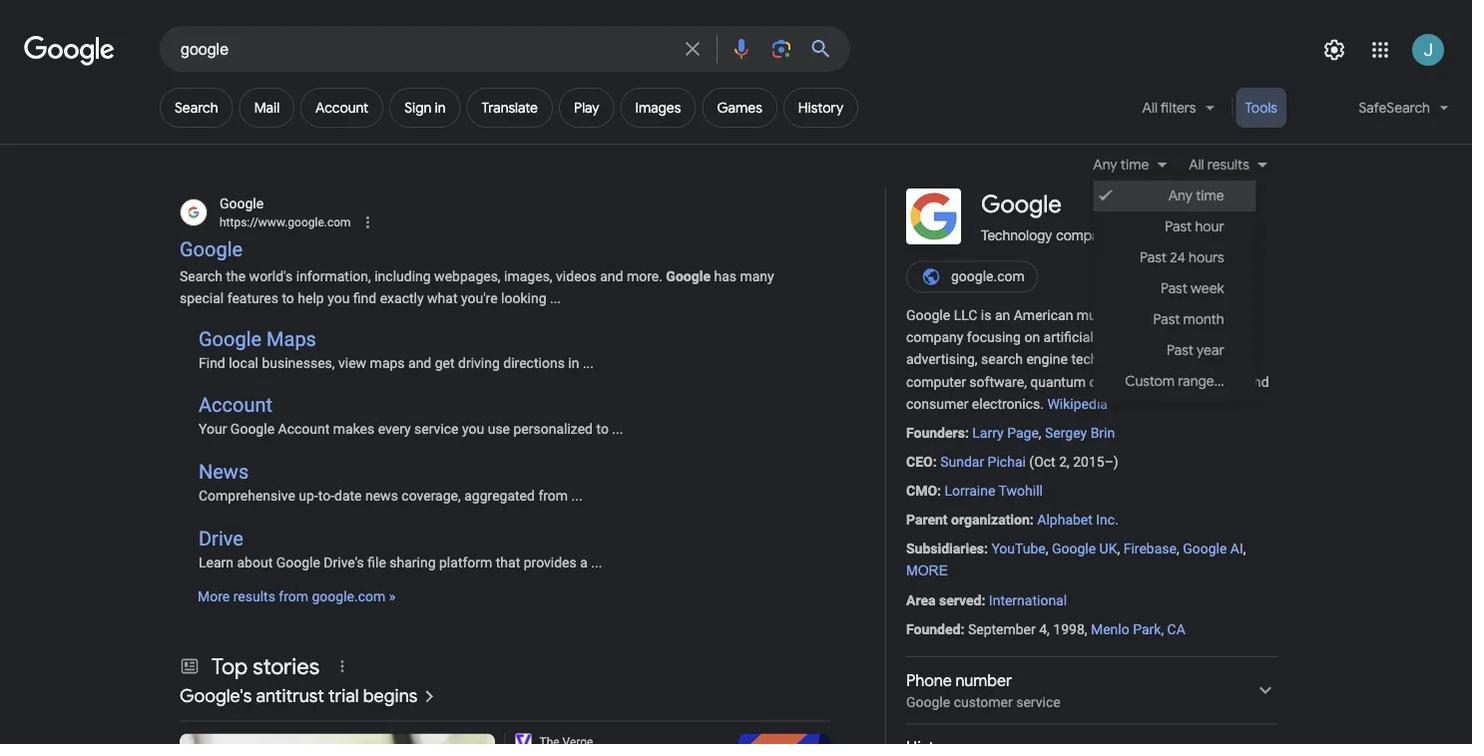 Task type: locate. For each thing, give the bounding box(es) containing it.
google.com link
[[906, 261, 1038, 293]]

any time up past hour
[[1169, 187, 1225, 205]]

service right every
[[414, 421, 459, 438]]

1 vertical spatial all
[[1189, 156, 1204, 174]]

founded
[[906, 621, 961, 638]]

time up the any time radio item
[[1121, 156, 1149, 174]]

1 vertical spatial in
[[568, 355, 579, 371]]

add games element
[[717, 99, 763, 117]]

https://www.google.com
[[220, 216, 351, 230]]

0 horizontal spatial all
[[1143, 99, 1158, 117]]

0 horizontal spatial in
[[435, 99, 446, 117]]

more results from google.com » link
[[198, 589, 396, 606]]

results up the any time radio item
[[1208, 156, 1250, 174]]

any inside radio item
[[1169, 187, 1193, 205]]

1 vertical spatial and
[[408, 355, 432, 371]]

add history element
[[798, 99, 844, 117]]

google inside the google technology company
[[981, 190, 1062, 220]]

any time up the any time radio item
[[1093, 156, 1149, 174]]

1 horizontal spatial in
[[568, 355, 579, 371]]

google up 'more results from google.com »'
[[276, 555, 320, 571]]

search by voice image
[[730, 37, 754, 61]]

history
[[798, 99, 844, 117]]

computing,
[[1183, 352, 1253, 368], [1089, 374, 1159, 390]]

to right personalized
[[596, 421, 609, 438]]

0 vertical spatial to
[[282, 291, 294, 307]]

company right technology
[[1056, 227, 1114, 243]]

search for search the world's information, including webpages, images, videos and more. google
[[180, 269, 223, 285]]

0 vertical spatial service
[[414, 421, 459, 438]]

1 vertical spatial company
[[906, 330, 964, 346]]

1 horizontal spatial any time
[[1169, 187, 1225, 205]]

from right aggregated
[[538, 488, 568, 504]]

all results button
[[1177, 154, 1278, 176]]

and inside google maps find local businesses, view maps and get driving directions in ...
[[408, 355, 432, 371]]

0 vertical spatial company
[[1056, 227, 1114, 243]]

your
[[199, 421, 227, 438]]

google up local
[[199, 327, 262, 351]]

about
[[237, 555, 273, 571]]

past for past hour
[[1165, 218, 1192, 236]]

from inside news comprehensive up-to-date news coverage, aggregated from ...
[[538, 488, 568, 504]]

all inside popup button
[[1189, 156, 1204, 174]]

all up the any time radio item
[[1189, 156, 1204, 174]]

a
[[580, 555, 588, 571]]

images,
[[504, 269, 553, 285]]

founded : september 4, 1998, menlo park, ca
[[906, 621, 1186, 638]]

company up advertising,
[[906, 330, 964, 346]]

google up technology
[[981, 190, 1062, 220]]

1 vertical spatial computing,
[[1089, 374, 1159, 390]]

0 horizontal spatial company
[[906, 330, 964, 346]]

past 24 hours
[[1140, 249, 1225, 267]]

(oct
[[1030, 454, 1056, 470]]

you left use at the bottom of page
[[462, 421, 484, 438]]

results inside popup button
[[1208, 156, 1250, 174]]

1 vertical spatial any
[[1169, 187, 1193, 205]]

1 horizontal spatial to
[[596, 421, 609, 438]]

company inside the google technology company
[[1056, 227, 1114, 243]]

1 vertical spatial account
[[199, 394, 273, 417]]

view
[[338, 355, 367, 371]]

add sign in element
[[404, 99, 446, 117]]

2015–)
[[1073, 454, 1119, 470]]

any up past hour link in the top right of the page
[[1169, 187, 1193, 205]]

number
[[956, 671, 1012, 691]]

0 horizontal spatial any time
[[1093, 156, 1149, 174]]

parent
[[906, 512, 948, 529]]

past left year on the top right of page
[[1167, 342, 1194, 360]]

technology
[[981, 227, 1052, 243]]

1 horizontal spatial computing,
[[1183, 352, 1253, 368]]

1 vertical spatial account link
[[199, 394, 273, 417]]

account link up your
[[199, 394, 273, 417]]

games link
[[702, 88, 777, 128]]

any inside dropdown button
[[1093, 156, 1118, 174]]

24
[[1170, 249, 1186, 267]]

0 vertical spatial all
[[1143, 99, 1158, 117]]

to left help
[[282, 291, 294, 307]]

every
[[378, 421, 411, 438]]

menu containing any time
[[1093, 176, 1256, 402]]

past week
[[1161, 280, 1225, 298]]

1 horizontal spatial you
[[462, 421, 484, 438]]

0 horizontal spatial results
[[233, 589, 275, 606]]

any up the any time radio item
[[1093, 156, 1118, 174]]

you down information,
[[328, 291, 350, 307]]

account link right add mail element
[[301, 88, 384, 128]]

maps
[[267, 327, 316, 351]]

1 horizontal spatial all
[[1189, 156, 1204, 174]]

1 horizontal spatial from
[[538, 488, 568, 504]]

results for all
[[1208, 156, 1250, 174]]

service inside phone number google customer service
[[1016, 694, 1061, 711]]

0 vertical spatial account
[[316, 99, 369, 117]]

0 vertical spatial account link
[[301, 88, 384, 128]]

all left filters
[[1143, 99, 1158, 117]]

google down alphabet inc. link
[[1052, 541, 1096, 558]]

0 vertical spatial results
[[1208, 156, 1250, 174]]

1 horizontal spatial and
[[600, 269, 623, 285]]

... right personalized
[[612, 421, 623, 438]]

... up a
[[572, 488, 583, 504]]

: left the larry
[[965, 425, 969, 441]]

twohill
[[999, 483, 1043, 499]]

1 vertical spatial to
[[596, 421, 609, 438]]

past for past year
[[1167, 342, 1194, 360]]

commerce,
[[1174, 374, 1243, 390]]

0 horizontal spatial any
[[1093, 156, 1118, 174]]

add search element
[[175, 99, 218, 117]]

account right add mail element
[[316, 99, 369, 117]]

...
[[583, 355, 594, 371], [612, 421, 623, 438], [572, 488, 583, 504], [591, 555, 602, 571]]

and right "commerce,"
[[1246, 374, 1269, 390]]

inc.
[[1096, 512, 1119, 529]]

videos
[[556, 269, 597, 285]]

subsidiaries
[[906, 541, 984, 558]]

0 horizontal spatial service
[[414, 421, 459, 438]]

0 vertical spatial any time
[[1093, 156, 1149, 174]]

1 vertical spatial any time
[[1169, 187, 1225, 205]]

provides
[[524, 555, 577, 571]]

0 horizontal spatial from
[[279, 589, 308, 606]]

hours
[[1189, 249, 1225, 267]]

past down past 24 hours link
[[1161, 280, 1188, 298]]

0 vertical spatial time
[[1121, 156, 1149, 174]]

from left google.com » in the left of the page
[[279, 589, 308, 606]]

, down alphabet
[[1046, 541, 1049, 558]]

in right directions
[[568, 355, 579, 371]]

computing, up "commerce,"
[[1183, 352, 1253, 368]]

google left ai
[[1183, 541, 1227, 558]]

google's antitrust trial begins link
[[180, 685, 441, 709]]

1 horizontal spatial results
[[1208, 156, 1250, 174]]

account for account
[[316, 99, 369, 117]]

past 24 hours link
[[1093, 243, 1256, 274]]

, down inc.
[[1118, 541, 1120, 558]]

any
[[1093, 156, 1118, 174], [1169, 187, 1193, 205]]

: left the sundar
[[933, 454, 937, 470]]

0 vertical spatial search
[[175, 99, 218, 117]]

wikipedia link
[[1048, 396, 1108, 412]]

google heading
[[981, 190, 1062, 220]]

0 vertical spatial computing,
[[1183, 352, 1253, 368]]

2 vertical spatial and
[[1246, 374, 1269, 390]]

: for youtube
[[984, 541, 988, 558]]

businesses,
[[262, 355, 335, 371]]

1 vertical spatial from
[[279, 589, 308, 606]]

1 vertical spatial results
[[233, 589, 275, 606]]

tools
[[1245, 99, 1278, 117]]

search left mail
[[175, 99, 218, 117]]

search
[[175, 99, 218, 117], [180, 269, 223, 285]]

company inside google llc is an american multinational technology company focusing on artificial intelligence, online advertising, search engine technology, cloud computing, computer software, quantum computing, e-commerce, and consumer electronics.
[[906, 330, 964, 346]]

past up the 24
[[1165, 218, 1192, 236]]

drive link
[[199, 527, 243, 551]]

page
[[1007, 425, 1039, 441]]

past month link
[[1093, 304, 1256, 335]]

google inside drive learn about google drive's file sharing platform that provides a ...
[[276, 555, 320, 571]]

computing, down technology,
[[1089, 374, 1159, 390]]

date
[[334, 488, 362, 504]]

1 vertical spatial you
[[462, 421, 484, 438]]

google llc is an american multinational technology company focusing on artificial intelligence, online advertising, search engine technology, cloud computing, computer software, quantum computing, e-commerce, and consumer electronics.
[[906, 307, 1269, 412]]

0 horizontal spatial time
[[1121, 156, 1149, 174]]

account link
[[301, 88, 384, 128], [199, 394, 273, 417]]

search for search
[[175, 99, 218, 117]]

2 horizontal spatial and
[[1246, 374, 1269, 390]]

0 horizontal spatial and
[[408, 355, 432, 371]]

and left 'more.' in the left top of the page
[[600, 269, 623, 285]]

... right directions
[[583, 355, 594, 371]]

0 horizontal spatial you
[[328, 291, 350, 307]]

None search field
[[0, 25, 851, 72]]

any time inside radio item
[[1169, 187, 1225, 205]]

past up online
[[1154, 311, 1180, 329]]

images
[[635, 99, 681, 117]]

technology
[[1162, 307, 1230, 324]]

: inside subsidiaries : youtube , google uk , firebase , google ai , more
[[984, 541, 988, 558]]

google left llc
[[906, 307, 951, 324]]

international link
[[989, 592, 1067, 609]]

1 horizontal spatial service
[[1016, 694, 1061, 711]]

webpages,
[[434, 269, 501, 285]]

: down organization
[[984, 541, 988, 558]]

results
[[1208, 156, 1250, 174], [233, 589, 275, 606]]

past
[[1165, 218, 1192, 236], [1140, 249, 1167, 267], [1161, 280, 1188, 298], [1154, 311, 1180, 329], [1167, 342, 1194, 360]]

account for account your google account makes every service you use personalized to ...
[[199, 394, 273, 417]]

platform
[[439, 555, 492, 571]]

wikipedia
[[1048, 396, 1108, 412]]

1 horizontal spatial any
[[1169, 187, 1193, 205]]

google right your
[[230, 421, 275, 438]]

1 vertical spatial service
[[1016, 694, 1061, 711]]

menu
[[1093, 176, 1256, 402]]

0 vertical spatial you
[[328, 291, 350, 307]]

add translate element
[[482, 99, 538, 117]]

from
[[538, 488, 568, 504], [279, 589, 308, 606]]

0 vertical spatial any
[[1093, 156, 1118, 174]]

... right a
[[591, 555, 602, 571]]

... inside drive learn about google drive's file sharing platform that provides a ...
[[591, 555, 602, 571]]

parent organization : alphabet inc.
[[906, 512, 1119, 529]]

ceo
[[906, 454, 933, 470]]

0 vertical spatial from
[[538, 488, 568, 504]]

: for september
[[961, 621, 965, 638]]

help
[[298, 291, 324, 307]]

past for past month
[[1154, 311, 1180, 329]]

more.
[[627, 269, 663, 285]]

0 horizontal spatial account link
[[199, 394, 273, 417]]

: down served
[[961, 621, 965, 638]]

... inside account your google account makes every service you use personalized to ...
[[612, 421, 623, 438]]

google left has
[[666, 269, 711, 285]]

google up "https://www.google.com"
[[220, 195, 264, 212]]

in right sign
[[435, 99, 446, 117]]

all results
[[1189, 156, 1250, 174]]

1 horizontal spatial account link
[[301, 88, 384, 128]]

account left makes
[[278, 421, 330, 438]]

all inside popup button
[[1143, 99, 1158, 117]]

mail
[[254, 99, 280, 117]]

Search search field
[[181, 38, 669, 63]]

account up your
[[199, 394, 273, 417]]

ca
[[1168, 621, 1186, 638]]

sign in
[[404, 99, 446, 117]]

1 horizontal spatial time
[[1196, 187, 1225, 205]]

1 horizontal spatial company
[[1056, 227, 1114, 243]]

search up the special
[[180, 269, 223, 285]]

more results from google.com »
[[198, 589, 396, 606]]

focusing
[[967, 330, 1021, 346]]

: left lorraine
[[937, 483, 941, 499]]

: down twohill
[[1030, 512, 1034, 529]]

past week link
[[1093, 274, 1256, 304]]

time inside radio item
[[1196, 187, 1225, 205]]

1 vertical spatial search
[[180, 269, 223, 285]]

directions
[[503, 355, 565, 371]]

add mail element
[[254, 99, 280, 117]]

, right the firebase link
[[1244, 541, 1246, 558]]

: up september
[[982, 592, 986, 609]]

account your google account makes every service you use personalized to ...
[[199, 394, 623, 438]]

service right customer
[[1016, 694, 1061, 711]]

electronics.
[[972, 396, 1044, 412]]

menlo park, ca link
[[1091, 621, 1186, 638]]

results down the about
[[233, 589, 275, 606]]

time up hour
[[1196, 187, 1225, 205]]

all for all results
[[1189, 156, 1204, 174]]

google up 'the'
[[180, 238, 243, 262]]

served
[[939, 592, 982, 609]]

and left get
[[408, 355, 432, 371]]

the
[[226, 269, 246, 285]]

... inside google maps find local businesses, view maps and get driving directions in ...
[[583, 355, 594, 371]]

0 horizontal spatial to
[[282, 291, 294, 307]]

news
[[365, 488, 398, 504]]

and inside google llc is an american multinational technology company focusing on artificial intelligence, online advertising, search engine technology, cloud computing, computer software, quantum computing, e-commerce, and consumer electronics.
[[1246, 374, 1269, 390]]

consumer
[[906, 396, 969, 412]]

international
[[989, 592, 1067, 609]]

learn
[[199, 555, 234, 571]]

past left the 24
[[1140, 249, 1167, 267]]

1 vertical spatial time
[[1196, 187, 1225, 205]]

an
[[995, 307, 1011, 324]]



Task type: vqa. For each thing, say whether or not it's contained in the screenshot.


Task type: describe. For each thing, give the bounding box(es) containing it.
to inside has many special features to help you find exactly what you're looking ...
[[282, 291, 294, 307]]

past month
[[1154, 311, 1225, 329]]

search link
[[160, 88, 233, 128]]

multinational
[[1077, 307, 1158, 324]]

top
[[212, 653, 248, 681]]

more
[[198, 589, 230, 606]]

safesearch
[[1359, 99, 1431, 117]]

0 vertical spatial and
[[600, 269, 623, 285]]

trial
[[328, 685, 359, 708]]

google's antitrust trial begins
[[180, 685, 417, 708]]

subsidiaries : youtube , google uk , firebase , google ai , more
[[906, 541, 1246, 579]]

computer
[[906, 374, 966, 390]]

lorraine twohill link
[[945, 483, 1043, 499]]

: for sundar
[[933, 454, 937, 470]]

google inside google maps find local businesses, view maps and get driving directions in ...
[[199, 327, 262, 351]]

founders : larry page , sergey brin
[[906, 425, 1115, 441]]

google inside account your google account makes every service you use personalized to ...
[[230, 421, 275, 438]]

google technology company
[[981, 190, 1114, 243]]

to-
[[318, 488, 334, 504]]

including
[[375, 269, 431, 285]]

all filters button
[[1131, 88, 1229, 136]]

any time button
[[1093, 154, 1177, 176]]

youtube
[[992, 541, 1046, 558]]

world's
[[249, 269, 293, 285]]

any time inside dropdown button
[[1093, 156, 1149, 174]]

larry
[[973, 425, 1004, 441]]

information,
[[296, 269, 371, 285]]

what
[[427, 291, 458, 307]]

1998,
[[1053, 621, 1088, 638]]

google https://www.google.com
[[220, 195, 351, 230]]

drive
[[199, 527, 243, 551]]

in inside google maps find local businesses, view maps and get driving directions in ...
[[568, 355, 579, 371]]

file
[[368, 555, 386, 571]]

, left google ai link at the right of the page
[[1177, 541, 1180, 558]]

0 vertical spatial in
[[435, 99, 446, 117]]

4,
[[1039, 621, 1050, 638]]

all for all filters
[[1143, 99, 1158, 117]]

past year link
[[1093, 335, 1256, 366]]

past year
[[1167, 342, 1225, 360]]

park,
[[1133, 621, 1164, 638]]

2 vertical spatial account
[[278, 421, 330, 438]]

, left sergey
[[1039, 425, 1042, 441]]

translate
[[482, 99, 538, 117]]

you inside account your google account makes every service you use personalized to ...
[[462, 421, 484, 438]]

pichai
[[988, 454, 1026, 470]]

september
[[968, 621, 1036, 638]]

tools button
[[1236, 88, 1287, 128]]

you inside has many special features to help you find exactly what you're looking ...
[[328, 291, 350, 307]]

sergey
[[1045, 425, 1087, 441]]

add account element
[[316, 99, 369, 117]]

google inside google llc is an american multinational technology company focusing on artificial intelligence, online advertising, search engine technology, cloud computing, computer software, quantum computing, e-commerce, and consumer electronics.
[[906, 307, 951, 324]]

begins
[[363, 685, 417, 708]]

google's
[[180, 685, 252, 708]]

phone
[[906, 671, 952, 691]]

2,
[[1059, 454, 1070, 470]]

has many special features to help you find exactly what you're looking ...
[[180, 269, 774, 307]]

find
[[353, 291, 377, 307]]

looking ...
[[501, 291, 561, 307]]

sundar pichai link
[[941, 454, 1026, 470]]

... inside news comprehensive up-to-date news coverage, aggregated from ...
[[572, 488, 583, 504]]

custom range... menu item
[[1125, 373, 1225, 391]]

sharing
[[390, 555, 436, 571]]

organization
[[951, 512, 1030, 529]]

drive learn about google drive's file sharing platform that provides a ...
[[199, 527, 602, 571]]

results for more
[[233, 589, 275, 606]]

time inside dropdown button
[[1121, 156, 1149, 174]]

add play element
[[574, 99, 599, 117]]

images link
[[620, 88, 696, 128]]

local
[[229, 355, 258, 371]]

news
[[199, 460, 249, 484]]

founders
[[906, 425, 965, 441]]

stories
[[253, 653, 320, 681]]

features
[[227, 291, 278, 307]]

google.com »
[[312, 589, 396, 606]]

news comprehensive up-to-date news coverage, aggregated from ...
[[199, 460, 583, 504]]

has
[[714, 269, 737, 285]]

google inside google https://www.google.com
[[220, 195, 264, 212]]

search by image image
[[770, 37, 794, 61]]

google image
[[24, 36, 116, 66]]

use
[[488, 421, 510, 438]]

past for past 24 hours
[[1140, 249, 1167, 267]]

google maps find local businesses, view maps and get driving directions in ...
[[199, 327, 594, 371]]

search
[[981, 352, 1023, 368]]

e-
[[1162, 374, 1174, 390]]

special
[[180, 291, 224, 307]]

service inside account your google account makes every service you use personalized to ...
[[414, 421, 459, 438]]

: for larry
[[965, 425, 969, 441]]

year
[[1197, 342, 1225, 360]]

google maps link
[[199, 327, 316, 351]]

mail link
[[239, 88, 295, 128]]

search the world's information, including webpages, images, videos and more. google
[[180, 269, 711, 285]]

0 horizontal spatial computing,
[[1089, 374, 1159, 390]]

sign in link
[[389, 88, 461, 128]]

lorraine
[[945, 483, 996, 499]]

google
[[906, 694, 951, 711]]

ai
[[1231, 541, 1244, 558]]

google uk link
[[1052, 541, 1118, 558]]

engine
[[1027, 352, 1068, 368]]

any time radio item
[[1093, 181, 1256, 212]]

personalized
[[514, 421, 593, 438]]

more link
[[906, 561, 948, 583]]

to inside account your google account makes every service you use personalized to ...
[[596, 421, 609, 438]]

games
[[717, 99, 763, 117]]

intelligence,
[[1097, 330, 1171, 346]]

brin
[[1091, 425, 1115, 441]]

: for lorraine
[[937, 483, 941, 499]]

antitrust
[[256, 685, 324, 708]]

https://www.google.com text field
[[220, 214, 351, 232]]

past for past week
[[1161, 280, 1188, 298]]

google.com
[[951, 268, 1025, 285]]

that
[[496, 555, 520, 571]]



